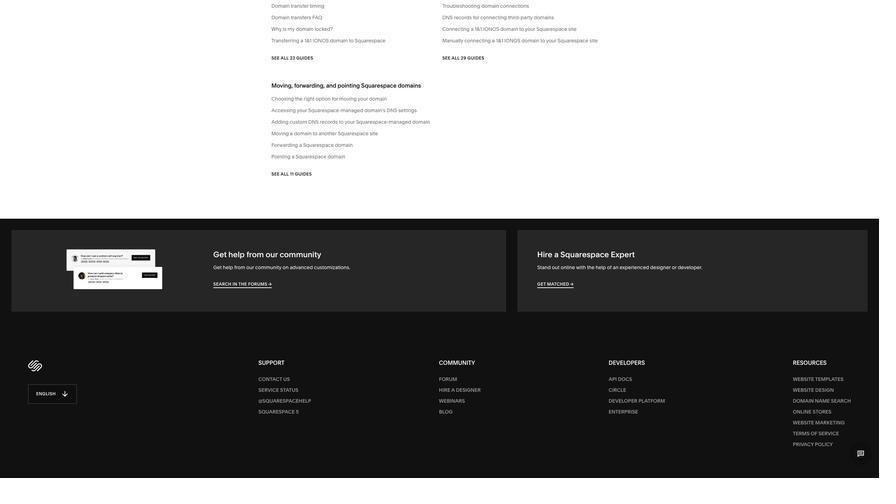 Task type: locate. For each thing, give the bounding box(es) containing it.
0 vertical spatial website
[[793, 377, 814, 383]]

help
[[229, 250, 245, 260], [223, 265, 233, 271], [596, 265, 606, 271]]

from up search in the forums →
[[234, 265, 245, 271]]

1&1 inside 'link'
[[304, 38, 312, 44]]

1 horizontal spatial hire
[[537, 250, 553, 260]]

from up get help from our community on advanced customizations.
[[247, 250, 264, 260]]

for down troubleshooting domain connections
[[473, 14, 479, 21]]

website for website marketing
[[793, 420, 814, 427]]

1 horizontal spatial site
[[568, 26, 577, 32]]

1 horizontal spatial service
[[819, 431, 839, 437]]

see all 29 guides
[[442, 55, 484, 61]]

hire down forum
[[439, 388, 450, 394]]

a inside hire a designer link
[[451, 388, 455, 394]]

2 horizontal spatial site
[[590, 38, 598, 44]]

the right in
[[238, 282, 247, 287]]

ionos down locked?
[[313, 38, 329, 44]]

2 vertical spatial domain
[[793, 398, 814, 405]]

2 vertical spatial site
[[370, 131, 378, 137]]

domain inside 'link'
[[330, 38, 348, 44]]

1 horizontal spatial →
[[570, 282, 574, 287]]

1 vertical spatial managed
[[389, 119, 411, 125]]

1 vertical spatial site
[[590, 38, 598, 44]]

pointing
[[338, 82, 360, 89]]

all left the 23
[[281, 55, 289, 61]]

2 horizontal spatial ionos
[[504, 38, 520, 44]]

footer image image
[[62, 243, 167, 300]]

to down connecting a 1&1 ionos domain to your squarespace site link
[[541, 38, 545, 44]]

1 vertical spatial get
[[213, 265, 222, 271]]

all left the 11
[[281, 171, 289, 177]]

site inside connecting a 1&1 ionos domain to your squarespace site link
[[568, 26, 577, 32]]

get
[[213, 250, 227, 260], [213, 265, 222, 271]]

hire for hire a squarespace expert
[[537, 250, 553, 260]]

1 horizontal spatial our
[[266, 250, 278, 260]]

domain transfer timing
[[271, 3, 324, 9]]

1 vertical spatial of
[[811, 431, 817, 437]]

→
[[268, 282, 272, 287], [570, 282, 574, 287]]

ionos inside 'link'
[[313, 38, 329, 44]]

on
[[283, 265, 289, 271]]

domain down custom
[[294, 131, 312, 137]]

webinars
[[439, 398, 465, 405]]

to inside 'link'
[[349, 38, 354, 44]]

help left an
[[596, 265, 606, 271]]

0 vertical spatial the
[[295, 96, 303, 102]]

1 horizontal spatial 1&1
[[475, 26, 482, 32]]

domains right party
[[534, 14, 554, 21]]

a down why is my domain locked?
[[300, 38, 303, 44]]

see left the 11
[[271, 171, 280, 177]]

party
[[521, 14, 533, 21]]

1 vertical spatial the
[[587, 265, 595, 271]]

11
[[290, 171, 294, 177]]

community
[[439, 360, 475, 367]]

0 horizontal spatial from
[[234, 265, 245, 271]]

another
[[319, 131, 337, 137]]

2 horizontal spatial dns
[[442, 14, 453, 21]]

a inside the "moving a domain to another squarespace site" link
[[290, 131, 293, 137]]

2 → from the left
[[570, 282, 574, 287]]

1 vertical spatial website
[[793, 388, 814, 394]]

connecting up 29
[[464, 38, 491, 44]]

to up forwarding a squarespace domain
[[313, 131, 318, 137]]

designer
[[456, 388, 481, 394]]

get
[[537, 282, 546, 287]]

choosing
[[271, 96, 294, 102]]

0 horizontal spatial site
[[370, 131, 378, 137]]

policy
[[815, 442, 833, 448]]

forums
[[248, 282, 267, 287]]

see left 29
[[442, 55, 451, 61]]

developer
[[609, 398, 637, 405]]

a inside connecting a 1&1 ionos domain to your squarespace site link
[[471, 26, 474, 32]]

0 horizontal spatial squarespace-
[[308, 107, 341, 114]]

a right connecting
[[471, 26, 474, 32]]

of up privacy policy
[[811, 431, 817, 437]]

domain name search link
[[793, 396, 851, 407]]

0 vertical spatial community
[[280, 250, 321, 260]]

service down contact
[[259, 388, 279, 394]]

accessing
[[271, 107, 296, 114]]

api docs link
[[609, 375, 665, 385]]

a for forwarding a squarespace domain
[[299, 142, 302, 148]]

why is my domain locked?
[[271, 26, 333, 32]]

get for get help from our community
[[213, 250, 227, 260]]

records
[[454, 14, 472, 21], [320, 119, 338, 125]]

→ right forums
[[268, 282, 272, 287]]

service status link
[[259, 385, 311, 396]]

a for hire a designer
[[451, 388, 455, 394]]

0 horizontal spatial for
[[332, 96, 338, 102]]

designer
[[650, 265, 671, 271]]

moving a domain to another squarespace site
[[271, 131, 378, 137]]

domain for domain transfer timing
[[271, 3, 290, 9]]

0 horizontal spatial 1&1
[[304, 38, 312, 44]]

see all 11 guides
[[271, 171, 312, 177]]

hire up stand
[[537, 250, 553, 260]]

2 website from the top
[[793, 388, 814, 394]]

transferring a 1&1 ionos domain to squarespace
[[271, 38, 386, 44]]

help up in
[[229, 250, 245, 260]]

1 horizontal spatial of
[[811, 431, 817, 437]]

0 horizontal spatial managed
[[341, 107, 363, 114]]

hire a designer
[[439, 388, 481, 394]]

transfer
[[291, 3, 309, 9]]

online stores
[[793, 409, 832, 416]]

website down online
[[793, 420, 814, 427]]

0 vertical spatial get
[[213, 250, 227, 260]]

0 vertical spatial of
[[607, 265, 612, 271]]

1 horizontal spatial ionos
[[483, 26, 499, 32]]

0 horizontal spatial service
[[259, 388, 279, 394]]

1 horizontal spatial for
[[473, 14, 479, 21]]

0 vertical spatial for
[[473, 14, 479, 21]]

all left 29
[[452, 55, 460, 61]]

1 vertical spatial hire
[[439, 388, 450, 394]]

0 horizontal spatial dns
[[308, 119, 319, 125]]

connecting down troubleshooting domain connections
[[481, 14, 507, 21]]

a inside pointing a squarespace domain link
[[292, 154, 295, 160]]

1 vertical spatial squarespace-
[[356, 119, 389, 125]]

search
[[831, 398, 851, 405]]

choosing the right option for moving your domain
[[271, 96, 387, 102]]

dns right custom
[[308, 119, 319, 125]]

to down accessing your squarespace-managed domain's dns settings
[[339, 119, 344, 125]]

squarespace- down domain's
[[356, 119, 389, 125]]

dns up connecting
[[442, 14, 453, 21]]

to down why is my domain locked? link
[[349, 38, 354, 44]]

of inside terms of service link
[[811, 431, 817, 437]]

domain down locked?
[[330, 38, 348, 44]]

a up webinars
[[451, 388, 455, 394]]

records up another
[[320, 119, 338, 125]]

3 website from the top
[[793, 420, 814, 427]]

squarespace inside 'link'
[[355, 38, 386, 44]]

1 vertical spatial our
[[246, 265, 254, 271]]

get help from our community on advanced customizations.
[[213, 265, 350, 271]]

1 vertical spatial from
[[234, 265, 245, 271]]

moving
[[271, 131, 289, 137]]

website up 'website design' on the right bottom
[[793, 377, 814, 383]]

2 get from the top
[[213, 265, 222, 271]]

squarespace- down option
[[308, 107, 341, 114]]

a down connecting a 1&1 ionos domain to your squarespace site
[[492, 38, 495, 44]]

your down connecting a 1&1 ionos domain to your squarespace site link
[[546, 38, 556, 44]]

0 vertical spatial squarespace-
[[308, 107, 341, 114]]

0 vertical spatial site
[[568, 26, 577, 32]]

0 vertical spatial records
[[454, 14, 472, 21]]

site
[[568, 26, 577, 32], [590, 38, 598, 44], [370, 131, 378, 137]]

1 get from the top
[[213, 250, 227, 260]]

dns
[[442, 14, 453, 21], [387, 107, 397, 114], [308, 119, 319, 125]]

the right with
[[587, 265, 595, 271]]

squarespace
[[536, 26, 567, 32], [355, 38, 386, 44], [558, 38, 588, 44], [361, 82, 397, 89], [338, 131, 369, 137], [303, 142, 334, 148], [296, 154, 326, 160], [561, 250, 609, 260], [259, 409, 295, 416]]

1 horizontal spatial the
[[295, 96, 303, 102]]

0 horizontal spatial of
[[607, 265, 612, 271]]

domain up pointing a squarespace domain link
[[335, 142, 353, 148]]

domains inside "dns records for connecting third-party domains" link
[[534, 14, 554, 21]]

custom
[[290, 119, 307, 125]]

search in the forums →
[[213, 282, 272, 287]]

@squarespacehelp link
[[259, 396, 311, 407]]

guides
[[296, 55, 313, 61], [468, 55, 484, 61], [295, 171, 312, 177]]

1 vertical spatial records
[[320, 119, 338, 125]]

settings
[[398, 107, 417, 114]]

ionos for connecting
[[483, 26, 499, 32]]

hire a squarespace expert
[[537, 250, 635, 260]]

1 horizontal spatial domains
[[534, 14, 554, 21]]

all for manually
[[452, 55, 460, 61]]

from for get help from our community on advanced customizations.
[[234, 265, 245, 271]]

or
[[672, 265, 677, 271]]

domain
[[271, 3, 290, 9], [271, 14, 290, 21], [793, 398, 814, 405]]

0 horizontal spatial ionos
[[313, 38, 329, 44]]

0 vertical spatial service
[[259, 388, 279, 394]]

from
[[247, 250, 264, 260], [234, 265, 245, 271]]

community up advanced
[[280, 250, 321, 260]]

0 vertical spatial from
[[247, 250, 264, 260]]

0 vertical spatial domain
[[271, 3, 290, 9]]

1 vertical spatial dns
[[387, 107, 397, 114]]

our up forums
[[246, 265, 254, 271]]

a up pointing a squarespace domain
[[299, 142, 302, 148]]

0 horizontal spatial hire
[[439, 388, 450, 394]]

community
[[280, 250, 321, 260], [255, 265, 281, 271]]

0 vertical spatial domains
[[534, 14, 554, 21]]

a right moving
[[290, 131, 293, 137]]

the left right
[[295, 96, 303, 102]]

1&1 down why is my domain locked?
[[304, 38, 312, 44]]

get matched →
[[537, 282, 574, 287]]

0 horizontal spatial records
[[320, 119, 338, 125]]

help up search in the bottom left of the page
[[223, 265, 233, 271]]

website down website templates
[[793, 388, 814, 394]]

the inside choosing the right option for moving your domain link
[[295, 96, 303, 102]]

a right pointing
[[292, 154, 295, 160]]

platform
[[639, 398, 665, 405]]

enterprise
[[609, 409, 638, 416]]

1&1 for transferring
[[304, 38, 312, 44]]

domain left transfer
[[271, 3, 290, 9]]

accessing your squarespace-managed domain's dns settings
[[271, 107, 417, 114]]

1&1 down connecting a 1&1 ionos domain to your squarespace site
[[496, 38, 503, 44]]

1 vertical spatial community
[[255, 265, 281, 271]]

2 vertical spatial website
[[793, 420, 814, 427]]

a up out
[[554, 250, 559, 260]]

ionos down dns records for connecting third-party domains
[[483, 26, 499, 32]]

2 horizontal spatial the
[[587, 265, 595, 271]]

website for website templates
[[793, 377, 814, 383]]

the
[[295, 96, 303, 102], [587, 265, 595, 271], [238, 282, 247, 287]]

customizations.
[[314, 265, 350, 271]]

1 horizontal spatial dns
[[387, 107, 397, 114]]

guides for connecting
[[468, 55, 484, 61]]

locked?
[[315, 26, 333, 32]]

in
[[233, 282, 237, 287]]

transfers
[[291, 14, 311, 21]]

ionos down connecting a 1&1 ionos domain to your squarespace site
[[504, 38, 520, 44]]

1&1
[[475, 26, 482, 32], [304, 38, 312, 44], [496, 38, 503, 44]]

1&1 right connecting
[[475, 26, 482, 32]]

us
[[283, 377, 290, 383]]

expert
[[611, 250, 635, 260]]

of left an
[[607, 265, 612, 271]]

hire
[[537, 250, 553, 260], [439, 388, 450, 394]]

a for transferring a 1&1 ionos domain to squarespace
[[300, 38, 303, 44]]

2 vertical spatial dns
[[308, 119, 319, 125]]

guides right the 23
[[296, 55, 313, 61]]

→ right matched
[[570, 282, 574, 287]]

dns left settings
[[387, 107, 397, 114]]

domain up is
[[271, 14, 290, 21]]

see left the 23
[[271, 55, 280, 61]]

1 vertical spatial domains
[[398, 82, 421, 89]]

online
[[793, 409, 812, 416]]

guides right 29
[[468, 55, 484, 61]]

domains up settings
[[398, 82, 421, 89]]

transferring a 1&1 ionos domain to squarespace link
[[271, 37, 437, 45]]

1 vertical spatial domain
[[271, 14, 290, 21]]

0 horizontal spatial →
[[268, 282, 272, 287]]

website marketing link
[[793, 418, 851, 429]]

0 vertical spatial hire
[[537, 250, 553, 260]]

managed down settings
[[389, 119, 411, 125]]

developer platform link
[[609, 396, 665, 407]]

stores
[[813, 409, 832, 416]]

our up get help from our community on advanced customizations.
[[266, 250, 278, 260]]

guides right the 11
[[295, 171, 312, 177]]

a inside transferring a 1&1 ionos domain to squarespace 'link'
[[300, 38, 303, 44]]

domain up online
[[793, 398, 814, 405]]

domain for domain name search
[[793, 398, 814, 405]]

2 vertical spatial the
[[238, 282, 247, 287]]

a for connecting a 1&1 ionos domain to your squarespace site
[[471, 26, 474, 32]]

choosing the right option for moving your domain link
[[271, 95, 437, 103]]

third-
[[508, 14, 521, 21]]

ionos
[[483, 26, 499, 32], [313, 38, 329, 44], [504, 38, 520, 44]]

a inside forwarding a squarespace domain link
[[299, 142, 302, 148]]

records down "troubleshooting"
[[454, 14, 472, 21]]

dns records for connecting third-party domains link
[[442, 14, 608, 21]]

connecting
[[442, 26, 470, 32]]

managed up "adding custom dns records to your squarespace-managed domain" at the left top of the page
[[341, 107, 363, 114]]

0 horizontal spatial the
[[238, 282, 247, 287]]

connecting a 1&1 ionos domain to your squarespace site
[[442, 26, 577, 32]]

website
[[793, 377, 814, 383], [793, 388, 814, 394], [793, 420, 814, 427]]

community down get help from our community
[[255, 265, 281, 271]]

for right option
[[332, 96, 338, 102]]

1 vertical spatial for
[[332, 96, 338, 102]]

a for moving a domain to another squarespace site
[[290, 131, 293, 137]]

0 vertical spatial our
[[266, 250, 278, 260]]

1 website from the top
[[793, 377, 814, 383]]

our
[[266, 250, 278, 260], [246, 265, 254, 271]]

29
[[461, 55, 466, 61]]

english link
[[28, 385, 259, 404]]

domain
[[481, 3, 499, 9], [296, 26, 314, 32], [500, 26, 518, 32], [330, 38, 348, 44], [522, 38, 539, 44], [369, 96, 387, 102], [412, 119, 430, 125], [294, 131, 312, 137], [335, 142, 353, 148], [328, 154, 345, 160]]

service status
[[259, 388, 298, 394]]

all
[[281, 55, 289, 61], [452, 55, 460, 61], [281, 171, 289, 177]]

0 horizontal spatial our
[[246, 265, 254, 271]]

developers
[[609, 360, 645, 367]]

1 horizontal spatial from
[[247, 250, 264, 260]]

domain down settings
[[412, 119, 430, 125]]

service
[[259, 388, 279, 394], [819, 431, 839, 437]]

service down marketing
[[819, 431, 839, 437]]

why is my domain locked? link
[[271, 25, 437, 33]]



Task type: describe. For each thing, give the bounding box(es) containing it.
a for hire a squarespace expert
[[554, 250, 559, 260]]

your down party
[[525, 26, 535, 32]]

1 vertical spatial service
[[819, 431, 839, 437]]

guides for a
[[296, 55, 313, 61]]

an
[[613, 265, 619, 271]]

webinars link
[[439, 396, 481, 407]]

stand
[[537, 265, 551, 271]]

site inside manually connecting a 1&1 ionos domain to your squarespace site link
[[590, 38, 598, 44]]

matched
[[547, 282, 569, 287]]

a for pointing a squarespace domain
[[292, 154, 295, 160]]

squarespace 5 link
[[259, 407, 311, 418]]

contact us link
[[259, 375, 311, 385]]

accessing your squarespace-managed domain's dns settings link
[[271, 107, 437, 114]]

resources
[[793, 360, 827, 367]]

see all 23 guides
[[271, 55, 313, 61]]

a inside manually connecting a 1&1 ionos domain to your squarespace site link
[[492, 38, 495, 44]]

right
[[304, 96, 315, 102]]

and
[[326, 82, 336, 89]]

moving a domain to another squarespace site link
[[271, 130, 437, 138]]

name
[[815, 398, 830, 405]]

domain's
[[365, 107, 386, 114]]

5
[[296, 409, 299, 416]]

site inside the "moving a domain to another squarespace site" link
[[370, 131, 378, 137]]

manually connecting a 1&1 ionos domain to your squarespace site
[[442, 38, 598, 44]]

forum link
[[439, 375, 481, 385]]

for inside "dns records for connecting third-party domains" link
[[473, 14, 479, 21]]

pointing a squarespace domain
[[271, 154, 345, 160]]

0 vertical spatial connecting
[[481, 14, 507, 21]]

domain down connecting a 1&1 ionos domain to your squarespace site link
[[522, 38, 539, 44]]

terms of service
[[793, 431, 839, 437]]

domain down transfers
[[296, 26, 314, 32]]

moving, forwarding, and pointing squarespace domains main content
[[0, 0, 879, 303]]

templates
[[815, 377, 844, 383]]

online
[[561, 265, 575, 271]]

timing
[[310, 3, 324, 9]]

community for get help from our community
[[280, 250, 321, 260]]

1 horizontal spatial squarespace-
[[356, 119, 389, 125]]

online stores link
[[793, 407, 851, 418]]

website templates
[[793, 377, 844, 383]]

domain up domain's
[[369, 96, 387, 102]]

from for get help from our community
[[247, 250, 264, 260]]

enterprise link
[[609, 407, 665, 418]]

forwarding,
[[294, 82, 325, 89]]

pointing
[[271, 154, 291, 160]]

experienced
[[620, 265, 649, 271]]

terms of service link
[[793, 429, 851, 440]]

circle
[[609, 388, 626, 394]]

website design
[[793, 388, 834, 394]]

to up manually connecting a 1&1 ionos domain to your squarespace site
[[519, 26, 524, 32]]

design
[[815, 388, 834, 394]]

domain for domain transfers faq
[[271, 14, 290, 21]]

is
[[283, 26, 286, 32]]

squarespace 5
[[259, 409, 299, 416]]

forwarding a squarespace domain link
[[271, 141, 437, 149]]

your down accessing your squarespace-managed domain's dns settings link
[[345, 119, 355, 125]]

0 vertical spatial dns
[[442, 14, 453, 21]]

website templates link
[[793, 375, 851, 385]]

domain transfers faq
[[271, 14, 322, 21]]

domain down forwarding a squarespace domain link
[[328, 154, 345, 160]]

domain name search
[[793, 398, 851, 405]]

forwarding a squarespace domain
[[271, 142, 353, 148]]

website for website design
[[793, 388, 814, 394]]

my
[[288, 26, 295, 32]]

api docs
[[609, 377, 632, 383]]

moving, forwarding, and pointing squarespace domains
[[271, 82, 421, 89]]

help for get help from our community on advanced customizations.
[[223, 265, 233, 271]]

get for get help from our community on advanced customizations.
[[213, 265, 222, 271]]

for inside choosing the right option for moving your domain link
[[332, 96, 338, 102]]

see for transferring a 1&1 ionos domain to squarespace
[[271, 55, 280, 61]]

advanced
[[290, 265, 313, 271]]

get help from our community
[[213, 250, 321, 260]]

your up accessing your squarespace-managed domain's dns settings link
[[358, 96, 368, 102]]

dns records for connecting third-party domains
[[442, 14, 554, 21]]

adding custom dns records to your squarespace-managed domain
[[271, 119, 430, 125]]

help for get help from our community
[[229, 250, 245, 260]]

domain down third-
[[500, 26, 518, 32]]

adding custom dns records to your squarespace-managed domain link
[[271, 118, 437, 126]]

connections
[[500, 3, 529, 9]]

1 horizontal spatial records
[[454, 14, 472, 21]]

circle link
[[609, 385, 665, 396]]

pointing a squarespace domain link
[[271, 153, 437, 161]]

1 → from the left
[[268, 282, 272, 287]]

out
[[552, 265, 560, 271]]

moving,
[[271, 82, 293, 89]]

option
[[316, 96, 331, 102]]

manually
[[442, 38, 463, 44]]

troubleshooting domain connections link
[[442, 2, 608, 10]]

connecting a 1&1 ionos domain to your squarespace site link
[[442, 25, 608, 33]]

23
[[290, 55, 295, 61]]

your up custom
[[297, 107, 307, 114]]

0 horizontal spatial domains
[[398, 82, 421, 89]]

domain transfers faq link
[[271, 14, 437, 21]]

hire a designer link
[[439, 385, 481, 396]]

blog link
[[439, 407, 481, 418]]

terms
[[793, 431, 810, 437]]

ionos for transferring
[[313, 38, 329, 44]]

all for transferring
[[281, 55, 289, 61]]

0 vertical spatial managed
[[341, 107, 363, 114]]

see for manually connecting a 1&1 ionos domain to your squarespace site
[[442, 55, 451, 61]]

manually connecting a 1&1 ionos domain to your squarespace site link
[[442, 37, 608, 45]]

faq
[[312, 14, 322, 21]]

why
[[271, 26, 282, 32]]

domain up dns records for connecting third-party domains
[[481, 3, 499, 9]]

troubleshooting
[[442, 3, 480, 9]]

2 horizontal spatial 1&1
[[496, 38, 503, 44]]

docs
[[618, 377, 632, 383]]

english button
[[28, 385, 77, 404]]

1&1 for connecting
[[475, 26, 482, 32]]

1 horizontal spatial managed
[[389, 119, 411, 125]]

moving
[[339, 96, 357, 102]]

status
[[280, 388, 298, 394]]

our for get help from our community
[[266, 250, 278, 260]]

our for get help from our community on advanced customizations.
[[246, 265, 254, 271]]

website design link
[[793, 385, 851, 396]]

community for get help from our community on advanced customizations.
[[255, 265, 281, 271]]

english
[[36, 392, 56, 397]]

forwarding
[[271, 142, 298, 148]]

1 vertical spatial connecting
[[464, 38, 491, 44]]

hire for hire a designer
[[439, 388, 450, 394]]



Task type: vqa. For each thing, say whether or not it's contained in the screenshot.
bottommost "Get"
yes



